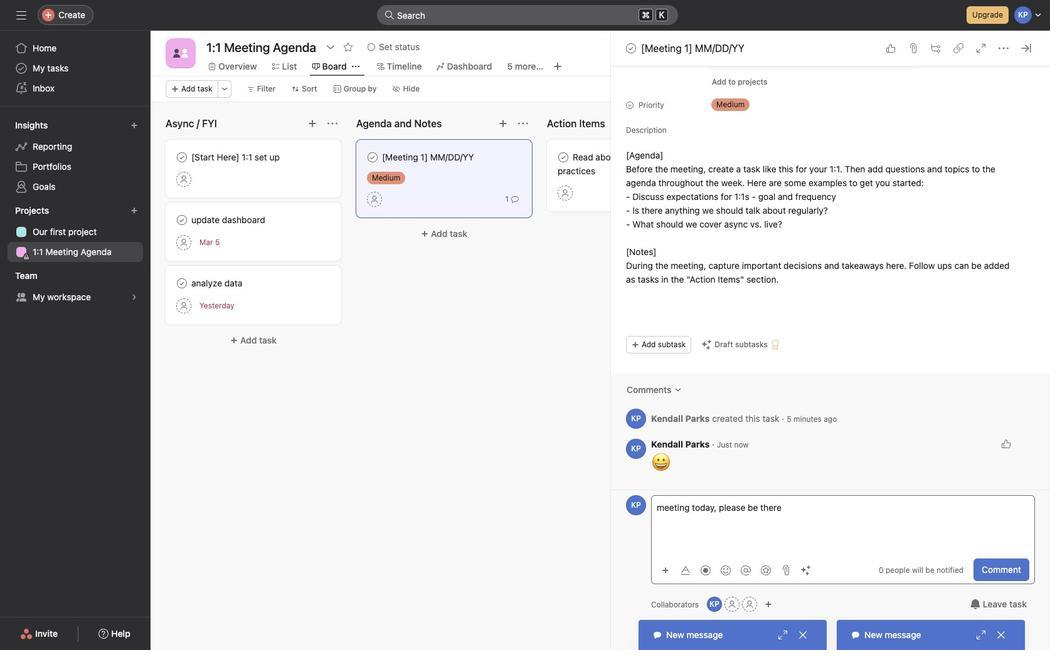 Task type: locate. For each thing, give the bounding box(es) containing it.
0 vertical spatial parks
[[686, 413, 710, 424]]

0 horizontal spatial be
[[748, 503, 759, 513]]

talk
[[746, 205, 761, 216]]

2 new message from the left
[[865, 630, 922, 641]]

insights element
[[0, 114, 151, 200]]

mark complete image for analyze data
[[175, 276, 190, 291]]

live?
[[765, 219, 783, 230]]

this right created
[[746, 413, 761, 424]]

mark complete image left update
[[175, 213, 190, 228]]

our first project
[[33, 227, 97, 237]]

1:1 down the our
[[33, 247, 43, 257]]

my inside global element
[[33, 63, 45, 73]]

new project or portfolio image
[[131, 207, 138, 215]]

hide button
[[388, 80, 426, 98]]

0 vertical spatial meeting,
[[671, 164, 706, 175]]

mark complete checkbox for update dashboard
[[175, 213, 190, 228]]

people
[[886, 566, 911, 576]]

task for 'leave task' button
[[1010, 600, 1028, 610]]

by
[[368, 84, 377, 94]]

parks for ·
[[686, 439, 710, 450]]

1 vertical spatial we
[[686, 219, 698, 230]]

some
[[785, 178, 807, 188]]

1:1 left 'set'
[[242, 152, 252, 163]]

1 horizontal spatial close image
[[997, 631, 1007, 641]]

invite
[[35, 629, 58, 640]]

overview link
[[208, 60, 257, 73]]

for down week.
[[721, 191, 733, 202]]

kendall parks · just now
[[652, 439, 749, 450]]

items"
[[718, 274, 745, 285]]

and inside [notes] during the meeting, capture important decisions and takeaways here. follow ups can be added as tasks in the "action items" section.
[[825, 261, 840, 271]]

1:1 inside main content
[[727, 55, 737, 66]]

1 horizontal spatial agenda
[[357, 118, 392, 129]]

1 vertical spatial kendall parks link
[[652, 439, 710, 450]]

1 horizontal spatial 1:1s
[[735, 191, 750, 202]]

0
[[880, 566, 884, 576]]

·
[[782, 413, 785, 424], [713, 439, 715, 450]]

0 horizontal spatial mark complete checkbox
[[175, 213, 190, 228]]

global element
[[0, 31, 151, 106]]

Mark complete checkbox
[[175, 150, 190, 165], [556, 150, 571, 165], [175, 276, 190, 291]]

tasks down the home
[[47, 63, 69, 73]]

1:1s down week.
[[735, 191, 750, 202]]

2 more section actions image from the left
[[519, 119, 529, 129]]

[meeting inside dialog
[[642, 43, 682, 54]]

our first project link
[[8, 222, 143, 242]]

None field
[[377, 5, 679, 25]]

parks for created
[[686, 413, 710, 424]]

1 horizontal spatial new message
[[865, 630, 922, 641]]

1 horizontal spatial 1]
[[685, 43, 693, 54]]

1 my from the top
[[33, 63, 45, 73]]

1:1 meeting agenda link
[[707, 52, 917, 70], [8, 242, 143, 262]]

more section actions image right add task image
[[328, 119, 338, 129]]

[meeting right mark complete image
[[642, 43, 682, 54]]

meeting, inside [notes] during the meeting, capture important decisions and takeaways here. follow ups can be added as tasks in the "action items" section.
[[671, 261, 707, 271]]

new insights image
[[131, 122, 138, 129]]

1 horizontal spatial mark complete checkbox
[[365, 150, 380, 165]]

0 vertical spatial add task
[[181, 84, 213, 94]]

0 horizontal spatial to
[[729, 77, 736, 87]]

5 left minutes
[[787, 415, 792, 424]]

· left minutes
[[782, 413, 785, 424]]

0 vertical spatial be
[[972, 261, 982, 271]]

parks up kendall parks · just now
[[686, 413, 710, 424]]

hide
[[403, 84, 420, 94]]

1 button
[[503, 193, 522, 206]]

0 vertical spatial [meeting 1] mm/dd/yy
[[642, 43, 745, 54]]

1 kendall from the top
[[652, 413, 684, 424]]

1 vertical spatial [meeting
[[382, 152, 418, 163]]

about up 'live?'
[[763, 205, 787, 216]]

1 vertical spatial my
[[33, 292, 45, 303]]

0 likes. click to like this task comment image
[[1002, 439, 1012, 449]]

1 vertical spatial parks
[[686, 439, 710, 450]]

help button
[[91, 623, 139, 646]]

[meeting down agenda and notes
[[382, 152, 418, 163]]

0 horizontal spatial 1:1s
[[622, 152, 637, 163]]

mark complete image left [start
[[175, 150, 190, 165]]

close image for expand new message image at right bottom
[[997, 631, 1007, 641]]

mark complete checkbox up practices
[[556, 150, 571, 165]]

add task
[[181, 84, 213, 94], [431, 229, 468, 239], [240, 335, 277, 346]]

this
[[779, 164, 794, 175], [746, 413, 761, 424]]

there right please
[[761, 503, 782, 513]]

timeline
[[387, 61, 422, 72]]

close image right expand new message icon
[[798, 631, 809, 641]]

0 vertical spatial for
[[796, 164, 808, 175]]

mark complete image up practices
[[556, 150, 571, 165]]

my tasks link
[[8, 58, 143, 78]]

5 inside kendall parks created this task · 5 minutes ago
[[787, 415, 792, 424]]

my for my workspace
[[33, 292, 45, 303]]

my for my tasks
[[33, 63, 45, 73]]

my up inbox
[[33, 63, 45, 73]]

main content
[[611, 0, 1051, 490]]

task inside button
[[1010, 600, 1028, 610]]

and right decisions
[[825, 261, 840, 271]]

be for meeting today, please be there
[[748, 503, 759, 513]]

kp button
[[626, 409, 647, 429], [626, 439, 647, 460], [626, 496, 647, 516], [708, 598, 723, 613]]

async
[[166, 118, 194, 129]]

draft
[[715, 340, 734, 350]]

be right please
[[748, 503, 759, 513]]

dashboard
[[222, 215, 265, 225]]

0 vertical spatial there
[[642, 205, 663, 216]]

topics
[[945, 164, 970, 175]]

1 more section actions image from the left
[[328, 119, 338, 129]]

my
[[33, 63, 45, 73], [33, 292, 45, 303]]

mark complete checkbox down agenda and notes
[[365, 150, 380, 165]]

0 vertical spatial add task button
[[166, 80, 218, 98]]

2 kendall from the top
[[652, 439, 684, 450]]

1 vertical spatial kendall
[[652, 439, 684, 450]]

meeting, inside [agenda] before the meeting, create a task like this for your 1:1. then add questions and topics to the agenda throughout the week. here are some examples to get you started: - discuss expectations for 1:1s - goal and frequency - is there anything we should talk about regularly? - what should we cover async vs. live?
[[671, 164, 706, 175]]

2 vertical spatial 5
[[787, 415, 792, 424]]

add to projects
[[712, 77, 768, 87]]

tab actions image
[[352, 63, 359, 70]]

mark complete image
[[175, 150, 190, 165], [365, 150, 380, 165], [556, 150, 571, 165], [175, 213, 190, 228], [175, 276, 190, 291]]

meeting up projects
[[740, 55, 773, 66]]

tasks down during
[[638, 274, 660, 285]]

1 vertical spatial add task button
[[357, 223, 532, 245]]

kendall down comments popup button
[[652, 413, 684, 424]]

0 vertical spatial about
[[596, 152, 619, 163]]

mark complete checkbox left analyze
[[175, 276, 190, 291]]

mark complete checkbox left update
[[175, 213, 190, 228]]

[meeting 1] mm/dd/yy
[[642, 43, 745, 54], [382, 152, 474, 163]]

projects
[[15, 205, 49, 216]]

- down the agenda
[[626, 191, 631, 202]]

agenda inside main content
[[775, 55, 806, 66]]

subtasks
[[736, 340, 768, 350]]

2 vertical spatial be
[[926, 566, 935, 576]]

toolbar
[[657, 562, 818, 580]]

about right read
[[596, 152, 619, 163]]

should down anything
[[657, 219, 684, 230]]

meeting today, please be there
[[657, 503, 782, 513]]

mark complete checkbox for [meeting 1] mm/dd/yy
[[365, 150, 380, 165]]

1 horizontal spatial ·
[[782, 413, 785, 424]]

to
[[729, 77, 736, 87], [973, 164, 981, 175], [850, 178, 858, 188]]

1 horizontal spatial [meeting
[[642, 43, 682, 54]]

0 horizontal spatial 5
[[215, 238, 220, 247]]

2 horizontal spatial be
[[972, 261, 982, 271]]

create
[[58, 9, 85, 20]]

1 vertical spatial add task
[[431, 229, 468, 239]]

help
[[111, 629, 130, 640]]

be
[[972, 261, 982, 271], [748, 503, 759, 513], [926, 566, 935, 576]]

subtask
[[658, 340, 686, 350]]

kp left meeting
[[632, 501, 641, 510]]

mm/dd/yy inside dialog
[[696, 43, 745, 54]]

close image for expand new message icon
[[798, 631, 809, 641]]

list link
[[272, 60, 297, 73]]

team
[[15, 271, 37, 281]]

this up some
[[779, 164, 794, 175]]

2 vertical spatial agenda
[[81, 247, 112, 257]]

1 kendall parks link from the top
[[652, 413, 710, 424]]

attachments: add a file to this task, [meeting 1] mm/dd/yy image
[[909, 43, 919, 53]]

1 close image from the left
[[798, 631, 809, 641]]

be for 0 people will be notified
[[926, 566, 935, 576]]

kp left 😀 image
[[632, 444, 641, 454]]

medium down agenda and notes
[[372, 173, 401, 183]]

meeting, up throughout at top right
[[671, 164, 706, 175]]

add tab image
[[553, 62, 563, 72]]

[meeting 1] mm/dd/yy down and notes
[[382, 152, 474, 163]]

1 vertical spatial about
[[763, 205, 787, 216]]

1 parks from the top
[[686, 413, 710, 424]]

2 vertical spatial 1:1
[[33, 247, 43, 257]]

more actions for this task image
[[999, 43, 1009, 53]]

1 vertical spatial meeting,
[[671, 261, 707, 271]]

1:1s
[[622, 152, 637, 163], [735, 191, 750, 202]]

see details, my workspace image
[[131, 294, 138, 301]]

mm/dd/yy down and notes
[[430, 152, 474, 163]]

we up cover
[[703, 205, 714, 216]]

1 horizontal spatial about
[[763, 205, 787, 216]]

for up some
[[796, 164, 808, 175]]

1 horizontal spatial 1:1 meeting agenda
[[727, 55, 806, 66]]

notified
[[937, 566, 964, 576]]

1 horizontal spatial we
[[703, 205, 714, 216]]

we
[[703, 205, 714, 216], [686, 219, 698, 230]]

there down discuss
[[642, 205, 663, 216]]

2 horizontal spatial mark complete checkbox
[[624, 41, 639, 56]]

kp down record a video icon
[[710, 600, 720, 610]]

tasks inside global element
[[47, 63, 69, 73]]

mark complete checkbox up priority
[[624, 41, 639, 56]]

[meeting 1] mm/dd/yy inside dialog
[[642, 43, 745, 54]]

⌘
[[642, 9, 650, 20]]

there
[[642, 205, 663, 216], [761, 503, 782, 513]]

0 vertical spatial 1]
[[685, 43, 693, 54]]

0 horizontal spatial [meeting
[[382, 152, 418, 163]]

0 vertical spatial kendall
[[652, 413, 684, 424]]

2 vertical spatial mark complete checkbox
[[175, 213, 190, 228]]

1:1 meeting agenda up projects
[[727, 55, 806, 66]]

my down 'team' dropdown button
[[33, 292, 45, 303]]

2 horizontal spatial to
[[973, 164, 981, 175]]

set status
[[379, 41, 420, 52]]

we down anything
[[686, 219, 698, 230]]

1] down and notes
[[421, 152, 428, 163]]

to left projects
[[729, 77, 736, 87]]

then
[[845, 164, 866, 175]]

1 vertical spatial tasks
[[638, 274, 660, 285]]

set status button
[[362, 38, 426, 56]]

can
[[955, 261, 970, 271]]

0 horizontal spatial add task
[[181, 84, 213, 94]]

1 horizontal spatial more section actions image
[[519, 119, 529, 129]]

2 my from the top
[[33, 292, 45, 303]]

kp
[[632, 414, 641, 424], [632, 444, 641, 454], [632, 501, 641, 510], [710, 600, 720, 610]]

0 horizontal spatial mm/dd/yy
[[430, 152, 474, 163]]

be right will
[[926, 566, 935, 576]]

kendall parks link for ·
[[652, 439, 710, 450]]

mark complete image left analyze
[[175, 276, 190, 291]]

1 vertical spatial for
[[721, 191, 733, 202]]

mark complete image down agenda and notes
[[365, 150, 380, 165]]

0 vertical spatial should
[[717, 205, 744, 216]]

2 horizontal spatial add task
[[431, 229, 468, 239]]

and inside read about 1:1s and best practices
[[639, 152, 654, 163]]

formatting image
[[681, 566, 691, 576]]

meeting, up the "action
[[671, 261, 707, 271]]

and down some
[[778, 191, 794, 202]]

more section actions image for and notes
[[519, 119, 529, 129]]

more section actions image right add task icon
[[519, 119, 529, 129]]

1:1 up the add to projects
[[727, 55, 737, 66]]

your
[[810, 164, 828, 175]]

data
[[225, 278, 243, 289]]

5 right mar at left
[[215, 238, 220, 247]]

group by
[[344, 84, 377, 94]]

hide sidebar image
[[16, 10, 26, 20]]

mm/dd/yy up the add to projects
[[696, 43, 745, 54]]

kp button left 😀 image
[[626, 439, 647, 460]]

0 horizontal spatial we
[[686, 219, 698, 230]]

examples
[[809, 178, 848, 188]]

5 left more…
[[508, 61, 513, 72]]

agenda
[[775, 55, 806, 66], [357, 118, 392, 129], [81, 247, 112, 257]]

leave task
[[984, 600, 1028, 610]]

0 vertical spatial meeting
[[740, 55, 773, 66]]

mark complete image
[[624, 41, 639, 56]]

0 vertical spatial my
[[33, 63, 45, 73]]

2 horizontal spatial agenda
[[775, 55, 806, 66]]

1 new message from the left
[[667, 630, 723, 641]]

1 horizontal spatial 5
[[508, 61, 513, 72]]

record a video image
[[701, 566, 711, 576]]

0 horizontal spatial meeting
[[45, 247, 78, 257]]

1] right mark complete image
[[685, 43, 693, 54]]

1:1 meeting agenda link inside main content
[[707, 52, 917, 70]]

best
[[657, 152, 674, 163]]

1 vertical spatial mm/dd/yy
[[430, 152, 474, 163]]

medium down the add to projects button
[[717, 100, 745, 109]]

0 vertical spatial [meeting
[[642, 43, 682, 54]]

kendall
[[652, 413, 684, 424], [652, 439, 684, 450]]

2 close image from the left
[[997, 631, 1007, 641]]

add task image
[[498, 119, 508, 129]]

takeaways
[[842, 261, 884, 271]]

kendall parks link up 😀 image
[[652, 439, 710, 450]]

1:1s inside [agenda] before the meeting, create a task like this for your 1:1. then add questions and topics to the agenda throughout the week. here are some examples to get you started: - discuss expectations for 1:1s - goal and frequency - is there anything we should talk about regularly? - what should we cover async vs. live?
[[735, 191, 750, 202]]

1 horizontal spatial be
[[926, 566, 935, 576]]

more…
[[515, 61, 544, 72]]

1 vertical spatial 1:1 meeting agenda
[[33, 247, 112, 257]]

anything
[[666, 205, 700, 216]]

[start here] 1:1 set up
[[191, 152, 280, 163]]

action items
[[547, 118, 606, 129]]

0 horizontal spatial about
[[596, 152, 619, 163]]

Search tasks, projects, and more text field
[[377, 5, 679, 25]]

1 vertical spatial meeting
[[45, 247, 78, 257]]

Mark complete checkbox
[[624, 41, 639, 56], [365, 150, 380, 165], [175, 213, 190, 228]]

1:1s up before
[[622, 152, 637, 163]]

my inside teams element
[[33, 292, 45, 303]]

and up before
[[639, 152, 654, 163]]

0 horizontal spatial close image
[[798, 631, 809, 641]]

add subtask
[[642, 340, 686, 350]]

to left get
[[850, 178, 858, 188]]

mark complete checkbox for [start here] 1:1 set up
[[175, 150, 190, 165]]

0 vertical spatial medium
[[717, 100, 745, 109]]

1:1 meeting agenda link down project
[[8, 242, 143, 262]]

1:1 meeting agenda link up projects
[[707, 52, 917, 70]]

kendall parks link up kendall parks · just now
[[652, 413, 710, 424]]

mark complete checkbox left [start
[[175, 150, 190, 165]]

1 horizontal spatial medium
[[717, 100, 745, 109]]

tasks
[[47, 63, 69, 73], [638, 274, 660, 285]]

1 horizontal spatial 1:1
[[242, 152, 252, 163]]

created
[[713, 413, 744, 424]]

2 horizontal spatial 1:1
[[727, 55, 737, 66]]

0 horizontal spatial there
[[642, 205, 663, 216]]

description document
[[613, 149, 1036, 287]]

2 parks from the top
[[686, 439, 710, 450]]

None text field
[[203, 36, 320, 58]]

a
[[737, 164, 741, 175]]

2 kendall parks link from the top
[[652, 439, 710, 450]]

show options image
[[326, 42, 336, 52]]

the right in on the top right of the page
[[671, 274, 684, 285]]

1 vertical spatial be
[[748, 503, 759, 513]]

· left just
[[713, 439, 715, 450]]

kp button left meeting
[[626, 496, 647, 516]]

1 horizontal spatial add task
[[240, 335, 277, 346]]

0 vertical spatial agenda
[[775, 55, 806, 66]]

0 horizontal spatial tasks
[[47, 63, 69, 73]]

prominent image
[[385, 10, 395, 20]]

about inside [agenda] before the meeting, create a task like this for your 1:1. then add questions and topics to the agenda throughout the week. here are some examples to get you started: - discuss expectations for 1:1s - goal and frequency - is there anything we should talk about regularly? - what should we cover async vs. live?
[[763, 205, 787, 216]]

0 vertical spatial mark complete checkbox
[[624, 41, 639, 56]]

0 vertical spatial mm/dd/yy
[[696, 43, 745, 54]]

1 vertical spatial should
[[657, 219, 684, 230]]

1 vertical spatial 1]
[[421, 152, 428, 163]]

my tasks
[[33, 63, 69, 73]]

be right the can
[[972, 261, 982, 271]]

add task button
[[166, 80, 218, 98], [357, 223, 532, 245], [166, 330, 341, 352]]

0 horizontal spatial ·
[[713, 439, 715, 450]]

0 vertical spatial 5
[[508, 61, 513, 72]]

should up async
[[717, 205, 744, 216]]

0 vertical spatial 1:1 meeting agenda
[[727, 55, 806, 66]]

create
[[709, 164, 734, 175]]

kendall up 😀 image
[[652, 439, 684, 450]]

about inside read about 1:1s and best practices
[[596, 152, 619, 163]]

ago
[[824, 415, 838, 424]]

to right topics
[[973, 164, 981, 175]]

more section actions image
[[328, 119, 338, 129], [519, 119, 529, 129]]

1:1 inside projects "element"
[[33, 247, 43, 257]]

0 horizontal spatial agenda
[[81, 247, 112, 257]]

1 vertical spatial 1:1 meeting agenda link
[[8, 242, 143, 262]]

meeting,
[[671, 164, 706, 175], [671, 261, 707, 271]]

close image
[[798, 631, 809, 641], [997, 631, 1007, 641]]

1:1 meeting agenda down our first project link
[[33, 247, 112, 257]]

for
[[796, 164, 808, 175], [721, 191, 733, 202]]

task for middle add task 'button'
[[450, 229, 468, 239]]

- left what
[[626, 219, 631, 230]]

close image right expand new message image at right bottom
[[997, 631, 1007, 641]]

1 horizontal spatial [meeting 1] mm/dd/yy
[[642, 43, 745, 54]]

mark complete checkbox for analyze data
[[175, 276, 190, 291]]

meeting down our first project
[[45, 247, 78, 257]]

0 vertical spatial 1:1 meeting agenda link
[[707, 52, 917, 70]]

the up in on the top right of the page
[[656, 261, 669, 271]]

1 vertical spatial 1:1s
[[735, 191, 750, 202]]

kendall parks link for created
[[652, 413, 710, 424]]

kendall parks link
[[652, 413, 710, 424], [652, 439, 710, 450]]

parks left just
[[686, 439, 710, 450]]

[meeting 1] mm/dd/yy down k
[[642, 43, 745, 54]]

1 horizontal spatial 1:1 meeting agenda link
[[707, 52, 917, 70]]

1 horizontal spatial meeting
[[740, 55, 773, 66]]



Task type: vqa. For each thing, say whether or not it's contained in the screenshot.
board LINK
yes



Task type: describe. For each thing, give the bounding box(es) containing it.
1:1 meeting agenda inside main content
[[727, 55, 806, 66]]

before
[[626, 164, 653, 175]]

k
[[660, 10, 665, 20]]

is
[[633, 205, 640, 216]]

set
[[255, 152, 267, 163]]

comments
[[627, 385, 672, 395]]

project
[[68, 227, 97, 237]]

1 vertical spatial agenda
[[357, 118, 392, 129]]

0 vertical spatial ·
[[782, 413, 785, 424]]

capture
[[709, 261, 740, 271]]

[start
[[191, 152, 215, 163]]

mark complete image for [start here] 1:1 set up
[[175, 150, 190, 165]]

portfolios
[[33, 161, 71, 172]]

team button
[[13, 267, 49, 285]]

description
[[626, 126, 667, 135]]

5 inside popup button
[[508, 61, 513, 72]]

appreciations image
[[761, 566, 772, 576]]

just
[[718, 441, 733, 450]]

comment
[[983, 565, 1022, 576]]

task for the top add task 'button'
[[198, 84, 213, 94]]

full screen image
[[977, 43, 987, 53]]

mark complete image for update dashboard
[[175, 213, 190, 228]]

more section actions image for / fyi
[[328, 119, 338, 129]]

meeting, for create
[[671, 164, 706, 175]]

update dashboard
[[191, 215, 265, 225]]

added
[[985, 261, 1010, 271]]

goals link
[[8, 177, 143, 197]]

expand new message image
[[977, 631, 987, 641]]

0 horizontal spatial for
[[721, 191, 733, 202]]

frequency
[[796, 191, 837, 202]]

insert an object image
[[662, 567, 670, 575]]

leave
[[984, 600, 1008, 610]]

today,
[[693, 503, 717, 513]]

task for bottommost add task 'button'
[[259, 335, 277, 346]]

1:1 meeting agenda inside projects "element"
[[33, 247, 112, 257]]

add task image
[[308, 119, 318, 129]]

the right topics
[[983, 164, 996, 175]]

reporting
[[33, 141, 72, 152]]

task inside [agenda] before the meeting, create a task like this for your 1:1. then add questions and topics to the agenda throughout the week. here are some examples to get you started: - discuss expectations for 1:1s - goal and frequency - is there anything we should talk about regularly? - what should we cover async vs. live?
[[744, 164, 761, 175]]

kp down comments
[[632, 414, 641, 424]]

close details image
[[1022, 43, 1032, 53]]

attach a file or paste an image image
[[782, 566, 792, 576]]

sort
[[302, 84, 317, 94]]

async
[[725, 219, 748, 230]]

projects element
[[0, 200, 151, 265]]

1 vertical spatial [meeting 1] mm/dd/yy
[[382, 152, 474, 163]]

get
[[860, 178, 874, 188]]

agenda and notes
[[357, 118, 442, 129]]

2 vertical spatial to
[[850, 178, 858, 188]]

0 vertical spatial we
[[703, 205, 714, 216]]

emoji image
[[721, 566, 731, 576]]

important
[[742, 261, 782, 271]]

insights
[[15, 120, 48, 131]]

follow
[[910, 261, 936, 271]]

toolbar inside [meeting 1] mm/dd/yy dialog
[[657, 562, 818, 580]]

new message for expand new message icon
[[667, 630, 723, 641]]

mar 5 button
[[200, 238, 220, 247]]

mark complete image for [meeting 1] mm/dd/yy
[[365, 150, 380, 165]]

home link
[[8, 38, 143, 58]]

kendall parks created this task · 5 minutes ago
[[652, 413, 838, 424]]

will
[[913, 566, 924, 576]]

mark complete checkbox for read about 1:1s and best practices
[[556, 150, 571, 165]]

0 horizontal spatial should
[[657, 219, 684, 230]]

goal
[[759, 191, 776, 202]]

add subtask image
[[932, 43, 942, 53]]

as
[[626, 274, 636, 285]]

new message for expand new message image at right bottom
[[865, 630, 922, 641]]

teams element
[[0, 265, 151, 310]]

and notes
[[395, 118, 442, 129]]

/ fyi
[[197, 118, 217, 129]]

read about 1:1s and best practices
[[558, 152, 674, 176]]

5 more…
[[508, 61, 544, 72]]

inbox link
[[8, 78, 143, 99]]

kp button down comments
[[626, 409, 647, 429]]

the down create
[[706, 178, 719, 188]]

and left topics
[[928, 164, 943, 175]]

comment button
[[974, 559, 1030, 582]]

medium inside dropdown button
[[717, 100, 745, 109]]

expand new message image
[[778, 631, 788, 641]]

1:1.
[[830, 164, 843, 175]]

set
[[379, 41, 393, 52]]

1 vertical spatial ·
[[713, 439, 715, 450]]

1] inside dialog
[[685, 43, 693, 54]]

ai assist options (upgrade) image
[[802, 566, 812, 576]]

meeting
[[657, 503, 690, 513]]

add task for bottommost add task 'button'
[[240, 335, 277, 346]]

dashboard
[[447, 61, 492, 72]]

this inside [agenda] before the meeting, create a task like this for your 1:1. then add questions and topics to the agenda throughout the week. here are some examples to get you started: - discuss expectations for 1:1s - goal and frequency - is there anything we should talk about regularly? - what should we cover async vs. live?
[[779, 164, 794, 175]]

copy task link image
[[954, 43, 964, 53]]

update
[[191, 215, 220, 225]]

comments button
[[619, 379, 690, 402]]

kp button down record a video icon
[[708, 598, 723, 613]]

to inside button
[[729, 77, 736, 87]]

my workspace link
[[8, 288, 143, 308]]

people image
[[173, 46, 188, 61]]

1:1s inside read about 1:1s and best practices
[[622, 152, 637, 163]]

regularly?
[[789, 205, 829, 216]]

leave task button
[[963, 594, 1036, 616]]

yesterday
[[200, 301, 235, 311]]

please
[[719, 503, 746, 513]]

be inside [notes] during the meeting, capture important decisions and takeaways here. follow ups can be added as tasks in the "action items" section.
[[972, 261, 982, 271]]

1 horizontal spatial should
[[717, 205, 744, 216]]

now
[[735, 441, 749, 450]]

here
[[748, 178, 767, 188]]

meeting, for capture
[[671, 261, 707, 271]]

analyze
[[191, 278, 222, 289]]

1 horizontal spatial for
[[796, 164, 808, 175]]

0 horizontal spatial medium
[[372, 173, 401, 183]]

[notes]
[[626, 247, 657, 257]]

week.
[[722, 178, 745, 188]]

discuss
[[633, 191, 665, 202]]

0 likes. click to like this task image
[[886, 43, 896, 53]]

1 vertical spatial 5
[[215, 238, 220, 247]]

the down best
[[656, 164, 669, 175]]

at mention image
[[741, 566, 751, 576]]

meeting inside main content
[[740, 55, 773, 66]]

[meeting 1] mm/dd/yy dialog
[[611, 0, 1051, 651]]

- left goal
[[752, 191, 756, 202]]

1 vertical spatial there
[[761, 503, 782, 513]]

upgrade button
[[967, 6, 1009, 24]]

more actions image
[[221, 85, 228, 93]]

mark complete image for read about 1:1s and best practices
[[556, 150, 571, 165]]

- left is on the top
[[626, 205, 631, 216]]

here]
[[217, 152, 240, 163]]

during
[[626, 261, 653, 271]]

0 horizontal spatial this
[[746, 413, 761, 424]]

create button
[[38, 5, 94, 25]]

agenda
[[626, 178, 657, 188]]

medium button
[[707, 96, 782, 114]]

[agenda] before the meeting, create a task like this for your 1:1. then add questions and topics to the agenda throughout the week. here are some examples to get you started: - discuss expectations for 1:1s - goal and frequency - is there anything we should talk about regularly? - what should we cover async vs. live?
[[626, 150, 999, 230]]

[agenda]
[[626, 150, 664, 161]]

group
[[344, 84, 366, 94]]

agenda inside projects "element"
[[81, 247, 112, 257]]

portfolios link
[[8, 157, 143, 177]]

main content containing 1:1 meeting agenda
[[611, 0, 1051, 490]]

1 vertical spatial to
[[973, 164, 981, 175]]

0 horizontal spatial 1]
[[421, 152, 428, 163]]

add task for the top add task 'button'
[[181, 84, 213, 94]]

in
[[662, 274, 669, 285]]

add to starred image
[[343, 42, 354, 52]]

😀 image
[[652, 453, 672, 473]]

minutes
[[794, 415, 822, 424]]

add task for middle add task 'button'
[[431, 229, 468, 239]]

overview
[[218, 61, 257, 72]]

first
[[50, 227, 66, 237]]

draft subtasks button
[[697, 336, 787, 354]]

kendall for created
[[652, 413, 684, 424]]

tasks inside [notes] during the meeting, capture important decisions and takeaways here. follow ups can be added as tasks in the "action items" section.
[[638, 274, 660, 285]]

here.
[[887, 261, 907, 271]]

collaborators
[[652, 600, 699, 610]]

1:1 meeting agenda link inside projects "element"
[[8, 242, 143, 262]]

mark complete checkbox inside [meeting 1] mm/dd/yy dialog
[[624, 41, 639, 56]]

add or remove collaborators image
[[765, 601, 773, 609]]

kendall for ·
[[652, 439, 684, 450]]

filter button
[[241, 80, 281, 98]]

workspace
[[47, 292, 91, 303]]

are
[[770, 178, 782, 188]]

there inside [agenda] before the meeting, create a task like this for your 1:1. then add questions and topics to the agenda throughout the week. here are some examples to get you started: - discuss expectations for 1:1s - goal and frequency - is there anything we should talk about regularly? - what should we cover async vs. live?
[[642, 205, 663, 216]]

2 vertical spatial add task button
[[166, 330, 341, 352]]

draft subtasks
[[715, 340, 768, 350]]

our
[[33, 227, 48, 237]]

meeting inside projects "element"
[[45, 247, 78, 257]]



